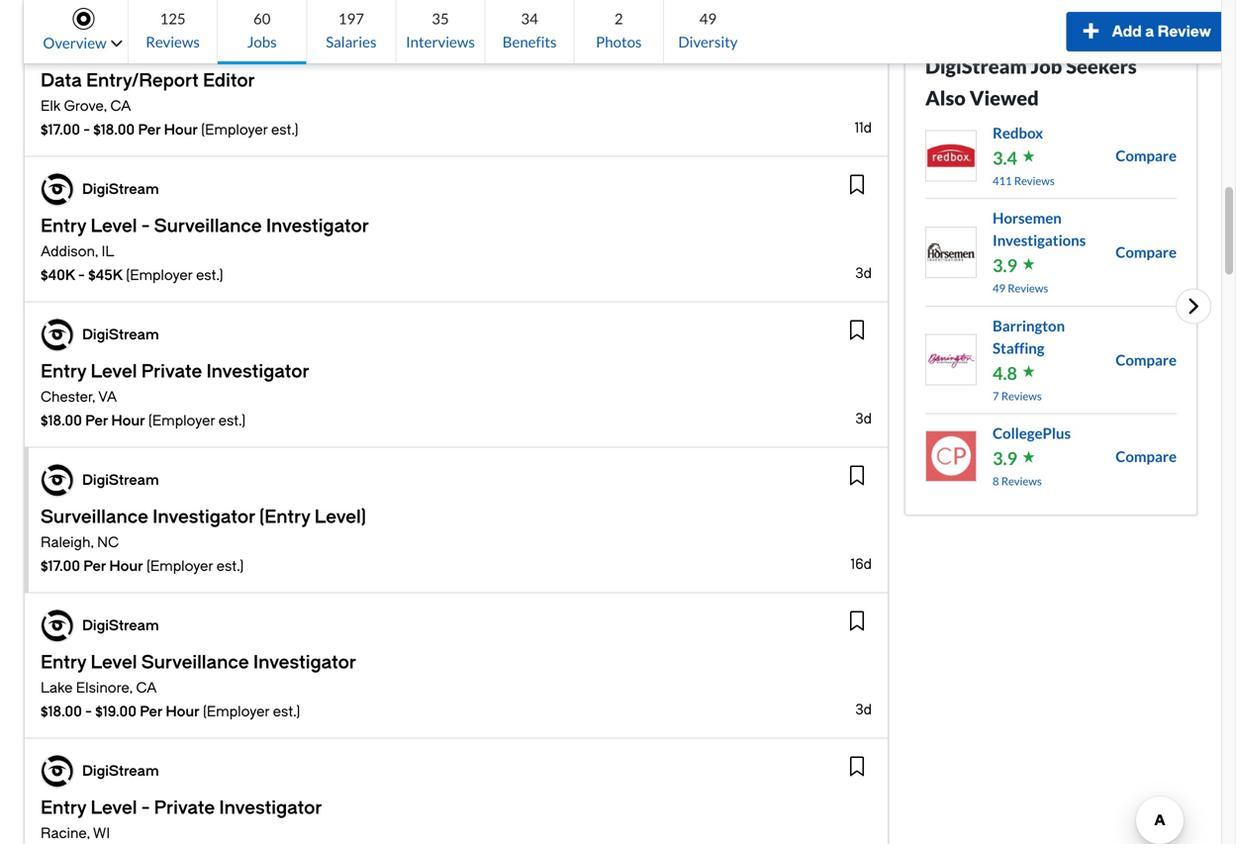 Task type: describe. For each thing, give the bounding box(es) containing it.
3d for entry level private investigator
[[856, 411, 872, 427]]

collegeplus link
[[993, 422, 1071, 445]]

entry level - surveillance investigator addison, il $40k - $45k (employer est.)
[[41, 216, 369, 284]]

entry for entry level - surveillance investigator
[[41, 216, 86, 237]]

3.9 for horsemen investigations
[[993, 254, 1018, 276]]

investigations
[[993, 231, 1086, 249]]

barrington staffing link
[[993, 315, 1116, 359]]

level)
[[315, 507, 366, 528]]

digistream logo image for entry level private investigator
[[42, 319, 73, 351]]

investigator inside entry level private investigator chester, va $18.00 per hour (employer est.)
[[206, 361, 309, 382]]

level inside entry level - private investigator racine, wi
[[91, 798, 137, 819]]

entry inside entry level - private investigator racine, wi
[[41, 798, 86, 819]]

35
[[432, 9, 449, 27]]

horsemen investigations
[[993, 209, 1086, 249]]

per inside entry level surveillance investigator lake elsinore, ca $18.00 - $19.00 per hour (employer est.)
[[140, 704, 162, 720]]

elk
[[41, 98, 61, 114]]

entry for entry level private investigator
[[41, 361, 86, 382]]

next button image
[[1183, 294, 1205, 318]]

review
[[1158, 23, 1212, 40]]

horsemen investigations logo image
[[927, 228, 976, 277]]

ca inside entry level surveillance investigator lake elsinore, ca $18.00 - $19.00 per hour (employer est.)
[[136, 680, 157, 697]]

49 for 49 reviews
[[993, 282, 1006, 295]]

digistream for chester,
[[82, 327, 159, 343]]

49 diversity
[[679, 9, 738, 50]]

$40k
[[41, 267, 75, 284]]

(employer inside entry level surveillance investigator lake elsinore, ca $18.00 - $19.00 per hour (employer est.)
[[203, 704, 270, 720]]

add
[[1112, 23, 1142, 40]]

11d
[[855, 120, 872, 136]]

8 reviews link
[[993, 472, 1071, 491]]

7 reviews link
[[993, 387, 1116, 405]]

investigator inside surveillance investigator (entry level) raleigh, nc $17.00 per hour (employer est.)
[[153, 507, 255, 528]]

private inside entry level - private investigator racine, wi
[[154, 798, 215, 819]]

3d for entry level surveillance investigator
[[856, 702, 872, 718]]

digistream logo image for entry level - surveillance investigator
[[42, 174, 73, 205]]

411 reviews
[[993, 174, 1055, 187]]

- inside data entry/report editor elk grove, ca $17.00 - $18.00 per hour (employer est.)
[[83, 122, 90, 138]]

digistream logo image for surveillance investigator (entry level)
[[42, 465, 73, 497]]

redbox link
[[993, 122, 1055, 144]]

est.) inside data entry/report editor elk grove, ca $17.00 - $18.00 per hour (employer est.)
[[271, 122, 299, 138]]

per inside surveillance investigator (entry level) raleigh, nc $17.00 per hour (employer est.)
[[83, 558, 106, 575]]

197
[[338, 9, 364, 27]]

7
[[993, 389, 1000, 403]]

overview
[[43, 34, 107, 51]]

compare link for collegeplus
[[1116, 445, 1177, 468]]

elsinore,
[[76, 680, 133, 697]]

horsemen investigations link
[[993, 207, 1116, 251]]

collegeplus
[[993, 424, 1071, 442]]

private inside entry level private investigator chester, va $18.00 per hour (employer est.)
[[141, 361, 202, 382]]

3.4
[[993, 147, 1018, 169]]

hour inside entry level private investigator chester, va $18.00 per hour (employer est.)
[[111, 413, 145, 429]]

197 salaries
[[326, 9, 377, 50]]

compare for barrington staffing
[[1116, 351, 1177, 369]]

surveillance inside entry level surveillance investigator lake elsinore, ca $18.00 - $19.00 per hour (employer est.)
[[141, 652, 249, 673]]

$17.00 for surveillance investigator (entry level)
[[41, 558, 80, 575]]

racine,
[[41, 826, 90, 842]]

interviews
[[406, 33, 475, 50]]

compare for horsemen investigations
[[1116, 243, 1177, 261]]

16d
[[851, 556, 872, 573]]

(entry
[[259, 507, 310, 528]]

barrington
[[993, 317, 1065, 334]]

2
[[615, 9, 623, 27]]

staffing
[[993, 339, 1045, 357]]

viewed
[[970, 86, 1039, 110]]

data
[[41, 70, 82, 91]]

(employer inside data entry/report editor elk grove, ca $17.00 - $18.00 per hour (employer est.)
[[201, 122, 268, 138]]

digistream job seekers also viewed
[[926, 54, 1137, 110]]

collegeplus logo image
[[927, 432, 976, 481]]

- inside entry level surveillance investigator lake elsinore, ca $18.00 - $19.00 per hour (employer est.)
[[85, 704, 92, 720]]

2 photos
[[596, 9, 642, 50]]

grove,
[[64, 98, 107, 114]]

est.) inside surveillance investigator (entry level) raleigh, nc $17.00 per hour (employer est.)
[[217, 558, 244, 575]]

compare link for horsemen investigations
[[1116, 241, 1177, 263]]

surveillance inside 'entry level - surveillance investigator addison, il $40k - $45k (employer est.)'
[[154, 216, 262, 237]]

digistream logo image for data entry/report editor
[[42, 28, 73, 60]]

investigator inside entry level surveillance investigator lake elsinore, ca $18.00 - $19.00 per hour (employer est.)
[[253, 652, 356, 673]]

digistream down $19.00 on the bottom left
[[82, 763, 159, 780]]

digistream for lake
[[82, 618, 159, 634]]

compare link for redbox
[[1116, 145, 1177, 167]]

(employer inside entry level private investigator chester, va $18.00 per hour (employer est.)
[[148, 413, 215, 429]]

49 reviews link
[[993, 279, 1116, 298]]

60
[[253, 9, 271, 27]]

entry level surveillance investigator lake elsinore, ca $18.00 - $19.00 per hour (employer est.)
[[41, 652, 356, 720]]

barrington staffing logo image
[[927, 335, 976, 385]]

il
[[102, 244, 114, 260]]

$45k
[[88, 267, 123, 284]]

data entry/report editor elk grove, ca $17.00 - $18.00 per hour (employer est.)
[[41, 70, 299, 138]]

digistream for grove,
[[82, 36, 159, 52]]

411 reviews link
[[993, 172, 1055, 190]]

compare for redbox
[[1116, 147, 1177, 164]]



Task type: vqa. For each thing, say whether or not it's contained in the screenshot.


Task type: locate. For each thing, give the bounding box(es) containing it.
1 3d from the top
[[856, 265, 872, 282]]

compare
[[1116, 147, 1177, 164], [1116, 243, 1177, 261], [1116, 351, 1177, 369], [1116, 447, 1177, 465]]

hour
[[164, 122, 198, 138], [111, 413, 145, 429], [109, 558, 143, 575], [166, 704, 200, 720]]

$18.00 inside entry level private investigator chester, va $18.00 per hour (employer est.)
[[41, 413, 82, 429]]

per right $19.00 on the bottom left
[[140, 704, 162, 720]]

49 up diversity
[[700, 9, 717, 27]]

2 $17.00 from the top
[[41, 558, 80, 575]]

49 for 49 diversity
[[700, 9, 717, 27]]

addison,
[[41, 244, 98, 260]]

0 vertical spatial surveillance
[[154, 216, 262, 237]]

$17.00 inside surveillance investigator (entry level) raleigh, nc $17.00 per hour (employer est.)
[[41, 558, 80, 575]]

34
[[521, 9, 538, 27]]

digistream logo image up lake
[[42, 610, 73, 642]]

1 compare from the top
[[1116, 147, 1177, 164]]

digistream up viewed at right
[[926, 54, 1027, 78]]

1 level from the top
[[91, 216, 137, 237]]

$17.00
[[41, 122, 80, 138], [41, 558, 80, 575]]

reviews for 7
[[1002, 389, 1042, 403]]

entry
[[41, 216, 86, 237], [41, 361, 86, 382], [41, 652, 86, 673], [41, 798, 86, 819]]

2 vertical spatial surveillance
[[141, 652, 249, 673]]

ca
[[110, 98, 131, 114], [136, 680, 157, 697]]

investigator inside entry level - private investigator racine, wi
[[219, 798, 322, 819]]

1 vertical spatial ca
[[136, 680, 157, 697]]

(employer inside surveillance investigator (entry level) raleigh, nc $17.00 per hour (employer est.)
[[146, 558, 213, 575]]

digistream
[[82, 36, 159, 52], [926, 54, 1027, 78], [82, 181, 159, 198], [82, 327, 159, 343], [82, 472, 159, 489], [82, 618, 159, 634], [82, 763, 159, 780]]

reviews right 411
[[1015, 174, 1055, 187]]

job
[[1031, 54, 1063, 78]]

-
[[83, 122, 90, 138], [141, 216, 150, 237], [78, 267, 85, 284], [85, 704, 92, 720], [141, 798, 150, 819]]

compare for collegeplus
[[1116, 447, 1177, 465]]

surveillance inside surveillance investigator (entry level) raleigh, nc $17.00 per hour (employer est.)
[[41, 507, 148, 528]]

a
[[1146, 23, 1155, 40]]

$18.00
[[93, 122, 135, 138], [41, 413, 82, 429], [41, 704, 82, 720]]

chester,
[[41, 389, 95, 405]]

411
[[993, 174, 1012, 187]]

(employer
[[201, 122, 268, 138], [126, 267, 193, 284], [148, 413, 215, 429], [146, 558, 213, 575], [203, 704, 270, 720]]

$17.00 for data entry/report editor
[[41, 122, 80, 138]]

125 reviews
[[146, 9, 200, 50]]

3.9 for collegeplus
[[993, 448, 1018, 469]]

$18.00 down grove,
[[93, 122, 135, 138]]

entry up chester,
[[41, 361, 86, 382]]

reviews right 8 on the bottom of page
[[1002, 475, 1042, 488]]

3.9 up 49 reviews
[[993, 254, 1018, 276]]

private
[[141, 361, 202, 382], [154, 798, 215, 819]]

redbox
[[993, 124, 1044, 141]]

$18.00 inside entry level surveillance investigator lake elsinore, ca $18.00 - $19.00 per hour (employer est.)
[[41, 704, 82, 720]]

4 level from the top
[[91, 798, 137, 819]]

ca up $19.00 on the bottom left
[[136, 680, 157, 697]]

0 vertical spatial 49
[[700, 9, 717, 27]]

also
[[926, 86, 966, 110]]

level up elsinore,
[[91, 652, 137, 673]]

hour inside surveillance investigator (entry level) raleigh, nc $17.00 per hour (employer est.)
[[109, 558, 143, 575]]

compare link
[[1116, 145, 1177, 167], [1116, 241, 1177, 263], [1116, 349, 1177, 371], [1116, 445, 1177, 468]]

1 horizontal spatial ca
[[136, 680, 157, 697]]

est.) inside entry level private investigator chester, va $18.00 per hour (employer est.)
[[219, 413, 246, 429]]

investigator
[[266, 216, 369, 237], [206, 361, 309, 382], [153, 507, 255, 528], [253, 652, 356, 673], [219, 798, 322, 819]]

add a review link
[[1067, 12, 1228, 51]]

0 horizontal spatial ca
[[110, 98, 131, 114]]

4.8
[[993, 362, 1018, 384]]

3 digistream logo image from the top
[[42, 319, 73, 351]]

photos
[[596, 33, 642, 50]]

1 compare link from the top
[[1116, 145, 1177, 167]]

49 inside 49 diversity
[[700, 9, 717, 27]]

$18.00 down chester,
[[41, 413, 82, 429]]

(employer inside 'entry level - surveillance investigator addison, il $40k - $45k (employer est.)'
[[126, 267, 193, 284]]

49 inside 49 reviews link
[[993, 282, 1006, 295]]

$17.00 down elk
[[41, 122, 80, 138]]

per inside data entry/report editor elk grove, ca $17.00 - $18.00 per hour (employer est.)
[[138, 122, 161, 138]]

digistream logo image
[[42, 28, 73, 60], [42, 174, 73, 205], [42, 319, 73, 351], [42, 465, 73, 497], [42, 610, 73, 642], [42, 756, 73, 788]]

per down entry/report
[[138, 122, 161, 138]]

3 compare from the top
[[1116, 351, 1177, 369]]

diversity
[[679, 33, 738, 50]]

3.9 up 8 on the bottom of page
[[993, 448, 1018, 469]]

3 level from the top
[[91, 652, 137, 673]]

0 vertical spatial 3.9
[[993, 254, 1018, 276]]

digistream down $45k
[[82, 327, 159, 343]]

level inside entry level private investigator chester, va $18.00 per hour (employer est.)
[[91, 361, 137, 382]]

2 level from the top
[[91, 361, 137, 382]]

2 3.9 from the top
[[993, 448, 1018, 469]]

reviews down "125" on the top of the page
[[146, 33, 200, 50]]

$17.00 inside data entry/report editor elk grove, ca $17.00 - $18.00 per hour (employer est.)
[[41, 122, 80, 138]]

hour right $19.00 on the bottom left
[[166, 704, 200, 720]]

0 vertical spatial ca
[[110, 98, 131, 114]]

hour down va
[[111, 413, 145, 429]]

reviews for 411
[[1015, 174, 1055, 187]]

125
[[160, 9, 186, 27]]

49
[[700, 9, 717, 27], [993, 282, 1006, 295]]

digistream for investigator
[[82, 181, 159, 198]]

digistream logo image for entry level - private investigator
[[42, 756, 73, 788]]

2 3d from the top
[[856, 411, 872, 427]]

0 vertical spatial 3d
[[856, 265, 872, 282]]

hour down entry/report
[[164, 122, 198, 138]]

0 vertical spatial $17.00
[[41, 122, 80, 138]]

49 reviews
[[993, 282, 1049, 295]]

level for entry level private investigator
[[91, 361, 137, 382]]

1 horizontal spatial 49
[[993, 282, 1006, 295]]

va
[[98, 389, 117, 405]]

8 reviews
[[993, 475, 1042, 488]]

nc
[[97, 535, 119, 551]]

digistream logo image for entry level surveillance investigator
[[42, 610, 73, 642]]

ca down entry/report
[[110, 98, 131, 114]]

digistream logo image down $40k
[[42, 319, 73, 351]]

surveillance
[[154, 216, 262, 237], [41, 507, 148, 528], [141, 652, 249, 673]]

entry level - private investigator racine, wi
[[41, 798, 322, 842]]

entry inside entry level private investigator chester, va $18.00 per hour (employer est.)
[[41, 361, 86, 382]]

4 compare from the top
[[1116, 447, 1177, 465]]

0 horizontal spatial 49
[[700, 9, 717, 27]]

1 vertical spatial private
[[154, 798, 215, 819]]

level
[[91, 216, 137, 237], [91, 361, 137, 382], [91, 652, 137, 673], [91, 798, 137, 819]]

hour inside entry level surveillance investigator lake elsinore, ca $18.00 - $19.00 per hour (employer est.)
[[166, 704, 200, 720]]

1 vertical spatial surveillance
[[41, 507, 148, 528]]

35 interviews
[[406, 9, 475, 50]]

entry inside entry level surveillance investigator lake elsinore, ca $18.00 - $19.00 per hour (employer est.)
[[41, 652, 86, 673]]

reviews for 125
[[146, 33, 200, 50]]

salaries
[[326, 33, 377, 50]]

3d for entry level - surveillance investigator
[[856, 265, 872, 282]]

0 vertical spatial $18.00
[[93, 122, 135, 138]]

1 digistream logo image from the top
[[42, 28, 73, 60]]

barrington staffing
[[993, 317, 1065, 357]]

level inside 'entry level - surveillance investigator addison, il $40k - $45k (employer est.)'
[[91, 216, 137, 237]]

entry level private investigator chester, va $18.00 per hour (employer est.)
[[41, 361, 309, 429]]

ca inside data entry/report editor elk grove, ca $17.00 - $18.00 per hour (employer est.)
[[110, 98, 131, 114]]

2 compare from the top
[[1116, 243, 1177, 261]]

0 vertical spatial private
[[141, 361, 202, 382]]

entry up lake
[[41, 652, 86, 673]]

2 vertical spatial $18.00
[[41, 704, 82, 720]]

1 vertical spatial 49
[[993, 282, 1006, 295]]

1 vertical spatial $18.00
[[41, 413, 82, 429]]

digistream up elsinore,
[[82, 618, 159, 634]]

digistream logo image up addison,
[[42, 174, 73, 205]]

level up il
[[91, 216, 137, 237]]

- inside entry level - private investigator racine, wi
[[141, 798, 150, 819]]

editor
[[203, 70, 255, 91]]

wi
[[93, 826, 110, 842]]

level up the wi
[[91, 798, 137, 819]]

2 digistream logo image from the top
[[42, 174, 73, 205]]

reviews inside 'link'
[[1002, 389, 1042, 403]]

3.9
[[993, 254, 1018, 276], [993, 448, 1018, 469]]

6 digistream logo image from the top
[[42, 756, 73, 788]]

per down va
[[85, 413, 108, 429]]

34 benefits
[[503, 9, 557, 50]]

est.)
[[271, 122, 299, 138], [196, 267, 223, 284], [219, 413, 246, 429], [217, 558, 244, 575], [273, 704, 300, 720]]

5 digistream logo image from the top
[[42, 610, 73, 642]]

4 entry from the top
[[41, 798, 86, 819]]

digistream logo image up raleigh,
[[42, 465, 73, 497]]

level for entry level surveillance investigator
[[91, 652, 137, 673]]

digistream inside digistream job seekers also viewed
[[926, 54, 1027, 78]]

add a review
[[1112, 23, 1212, 40]]

benefits
[[503, 33, 557, 50]]

hour inside data entry/report editor elk grove, ca $17.00 - $18.00 per hour (employer est.)
[[164, 122, 198, 138]]

3d
[[856, 265, 872, 282], [856, 411, 872, 427], [856, 702, 872, 718]]

level up va
[[91, 361, 137, 382]]

per
[[138, 122, 161, 138], [85, 413, 108, 429], [83, 558, 106, 575], [140, 704, 162, 720]]

redbox logo image
[[927, 131, 976, 181]]

1 entry from the top
[[41, 216, 86, 237]]

digistream for raleigh,
[[82, 472, 159, 489]]

reviews for 49
[[1008, 282, 1049, 295]]

per inside entry level private investigator chester, va $18.00 per hour (employer est.)
[[85, 413, 108, 429]]

level inside entry level surveillance investigator lake elsinore, ca $18.00 - $19.00 per hour (employer est.)
[[91, 652, 137, 673]]

level for entry level - surveillance investigator
[[91, 216, 137, 237]]

reviews right 7
[[1002, 389, 1042, 403]]

3 compare link from the top
[[1116, 349, 1177, 371]]

$18.00 inside data entry/report editor elk grove, ca $17.00 - $18.00 per hour (employer est.)
[[93, 122, 135, 138]]

4 digistream logo image from the top
[[42, 465, 73, 497]]

2 compare link from the top
[[1116, 241, 1177, 263]]

est.) inside 'entry level - surveillance investigator addison, il $40k - $45k (employer est.)'
[[196, 267, 223, 284]]

reviews for 8
[[1002, 475, 1042, 488]]

$18.00 down lake
[[41, 704, 82, 720]]

4 compare link from the top
[[1116, 445, 1177, 468]]

entry up racine,
[[41, 798, 86, 819]]

digistream logo image up racine,
[[42, 756, 73, 788]]

1 vertical spatial $17.00
[[41, 558, 80, 575]]

49 up barrington
[[993, 282, 1006, 295]]

horsemen
[[993, 209, 1062, 227]]

seekers
[[1067, 54, 1137, 78]]

digistream logo image up data
[[42, 28, 73, 60]]

lake
[[41, 680, 73, 697]]

hour down nc
[[109, 558, 143, 575]]

per down nc
[[83, 558, 106, 575]]

1 $17.00 from the top
[[41, 122, 80, 138]]

1 vertical spatial 3d
[[856, 411, 872, 427]]

entry up addison,
[[41, 216, 86, 237]]

digistream up entry/report
[[82, 36, 159, 52]]

digistream up il
[[82, 181, 159, 198]]

surveillance investigator (entry level) raleigh, nc $17.00 per hour (employer est.)
[[41, 507, 366, 575]]

7 reviews
[[993, 389, 1042, 403]]

reviews
[[146, 33, 200, 50], [1015, 174, 1055, 187], [1008, 282, 1049, 295], [1002, 389, 1042, 403], [1002, 475, 1042, 488]]

3 3d from the top
[[856, 702, 872, 718]]

entry/report
[[86, 70, 199, 91]]

entry inside 'entry level - surveillance investigator addison, il $40k - $45k (employer est.)'
[[41, 216, 86, 237]]

compare link for barrington staffing
[[1116, 349, 1177, 371]]

8
[[993, 475, 1000, 488]]

reviews up barrington
[[1008, 282, 1049, 295]]

jobs
[[247, 33, 277, 50]]

3 entry from the top
[[41, 652, 86, 673]]

investigator inside 'entry level - surveillance investigator addison, il $40k - $45k (employer est.)'
[[266, 216, 369, 237]]

raleigh,
[[41, 535, 94, 551]]

$17.00 down raleigh,
[[41, 558, 80, 575]]

2 entry from the top
[[41, 361, 86, 382]]

2 vertical spatial 3d
[[856, 702, 872, 718]]

60 jobs
[[247, 9, 277, 50]]

1 vertical spatial 3.9
[[993, 448, 1018, 469]]

entry for entry level surveillance investigator
[[41, 652, 86, 673]]

$19.00
[[95, 704, 137, 720]]

1 3.9 from the top
[[993, 254, 1018, 276]]

est.) inside entry level surveillance investigator lake elsinore, ca $18.00 - $19.00 per hour (employer est.)
[[273, 704, 300, 720]]

digistream up nc
[[82, 472, 159, 489]]



